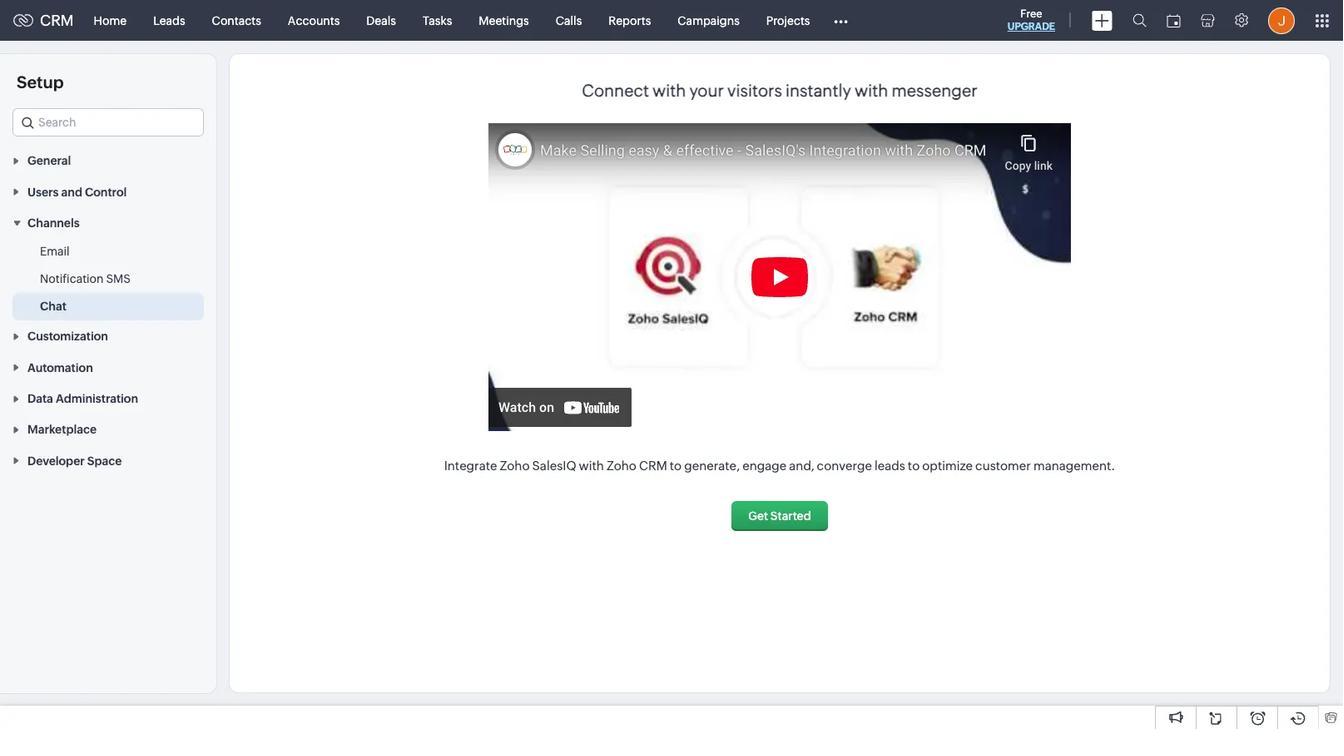 Task type: vqa. For each thing, say whether or not it's contained in the screenshot.
All link
no



Task type: locate. For each thing, give the bounding box(es) containing it.
your
[[690, 81, 724, 100]]

campaigns
[[678, 14, 740, 27]]

2 to from the left
[[908, 459, 920, 473]]

free
[[1021, 7, 1043, 20]]

salesiq
[[533, 459, 577, 473]]

connect
[[582, 81, 649, 100]]

crm left generate,
[[639, 459, 668, 473]]

accounts link
[[275, 0, 353, 40]]

home link
[[80, 0, 140, 40]]

calls
[[556, 14, 582, 27]]

chat link
[[40, 298, 66, 315]]

campaigns link
[[665, 0, 753, 40]]

1 horizontal spatial zoho
[[607, 459, 637, 473]]

None field
[[12, 108, 204, 137]]

0 horizontal spatial crm
[[40, 12, 74, 29]]

free upgrade
[[1008, 7, 1056, 32]]

0 horizontal spatial to
[[670, 459, 682, 473]]

to left generate,
[[670, 459, 682, 473]]

create menu element
[[1082, 0, 1123, 40]]

2 zoho from the left
[[607, 459, 637, 473]]

1 horizontal spatial crm
[[639, 459, 668, 473]]

zoho
[[500, 459, 530, 473], [607, 459, 637, 473]]

reports link
[[596, 0, 665, 40]]

and
[[61, 185, 82, 199]]

developer space
[[27, 454, 122, 468]]

tasks link
[[410, 0, 466, 40]]

with left your
[[653, 81, 686, 100]]

channels button
[[0, 207, 216, 238]]

integrate zoho salesiq with zoho crm to generate, engage and, converge leads to optimize customer management.
[[444, 459, 1116, 473]]

connect with your visitors instantly with messenger
[[582, 81, 978, 100]]

Search text field
[[13, 109, 203, 136]]

leads
[[875, 459, 906, 473]]

sms
[[106, 272, 131, 286]]

1 vertical spatial crm
[[639, 459, 668, 473]]

with
[[653, 81, 686, 100], [855, 81, 889, 100], [579, 459, 604, 473]]

engage
[[743, 459, 787, 473]]

with right salesiq
[[579, 459, 604, 473]]

to
[[670, 459, 682, 473], [908, 459, 920, 473]]

space
[[87, 454, 122, 468]]

integrate
[[444, 459, 497, 473]]

channels
[[27, 217, 80, 230]]

to right leads
[[908, 459, 920, 473]]

2 horizontal spatial with
[[855, 81, 889, 100]]

converge
[[817, 459, 873, 473]]

reports
[[609, 14, 651, 27]]

leads
[[153, 14, 185, 27]]

marketplace
[[27, 423, 97, 437]]

0 horizontal spatial zoho
[[500, 459, 530, 473]]

zoho left salesiq
[[500, 459, 530, 473]]

profile element
[[1259, 0, 1306, 40]]

accounts
[[288, 14, 340, 27]]

automation
[[27, 361, 93, 374]]

general button
[[0, 145, 216, 176]]

crm
[[40, 12, 74, 29], [639, 459, 668, 473]]

home
[[94, 14, 127, 27]]

optimize
[[923, 459, 973, 473]]

1 horizontal spatial to
[[908, 459, 920, 473]]

marketplace button
[[0, 414, 216, 445]]

search image
[[1133, 13, 1147, 27]]

get started
[[749, 510, 812, 523]]

zoho right salesiq
[[607, 459, 637, 473]]

projects link
[[753, 0, 824, 40]]

search element
[[1123, 0, 1157, 41]]

Other Modules field
[[824, 7, 860, 34]]

0 vertical spatial crm
[[40, 12, 74, 29]]

get started button
[[732, 501, 828, 531]]

management.
[[1034, 459, 1116, 473]]

contacts link
[[199, 0, 275, 40]]

crm link
[[13, 12, 74, 29]]

instantly
[[786, 81, 852, 100]]

with right instantly
[[855, 81, 889, 100]]

crm left home link
[[40, 12, 74, 29]]



Task type: describe. For each thing, give the bounding box(es) containing it.
developer
[[27, 454, 85, 468]]

notification sms
[[40, 272, 131, 286]]

deals link
[[353, 0, 410, 40]]

meetings
[[479, 14, 529, 27]]

tasks
[[423, 14, 452, 27]]

1 horizontal spatial with
[[653, 81, 686, 100]]

calls link
[[543, 0, 596, 40]]

calendar image
[[1167, 14, 1182, 27]]

data
[[27, 392, 53, 406]]

users
[[27, 185, 59, 199]]

general
[[27, 154, 71, 168]]

administration
[[56, 392, 138, 406]]

notification sms link
[[40, 271, 131, 287]]

data administration
[[27, 392, 138, 406]]

get
[[749, 510, 769, 523]]

channels region
[[0, 238, 216, 321]]

projects
[[767, 14, 811, 27]]

visitors
[[728, 81, 783, 100]]

started
[[771, 510, 812, 523]]

1 to from the left
[[670, 459, 682, 473]]

email
[[40, 245, 70, 258]]

leads link
[[140, 0, 199, 40]]

customer
[[976, 459, 1032, 473]]

contacts
[[212, 14, 261, 27]]

generate,
[[685, 459, 740, 473]]

data administration button
[[0, 383, 216, 414]]

users and control
[[27, 185, 127, 199]]

customization
[[27, 330, 108, 343]]

messenger
[[892, 81, 978, 100]]

setup
[[17, 72, 64, 92]]

users and control button
[[0, 176, 216, 207]]

0 horizontal spatial with
[[579, 459, 604, 473]]

notification
[[40, 272, 104, 286]]

upgrade
[[1008, 21, 1056, 32]]

and,
[[790, 459, 815, 473]]

meetings link
[[466, 0, 543, 40]]

create menu image
[[1092, 10, 1113, 30]]

profile image
[[1269, 7, 1296, 34]]

deals
[[367, 14, 396, 27]]

chat
[[40, 300, 66, 313]]

customization button
[[0, 321, 216, 352]]

email link
[[40, 243, 70, 260]]

automation button
[[0, 352, 216, 383]]

developer space button
[[0, 445, 216, 476]]

1 zoho from the left
[[500, 459, 530, 473]]

control
[[85, 185, 127, 199]]



